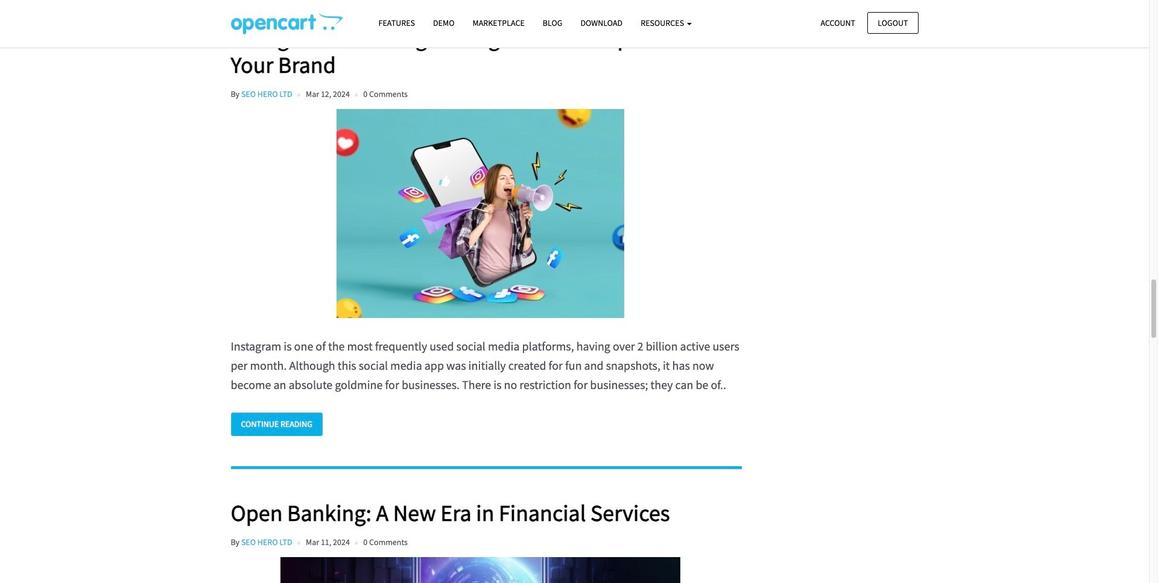 Task type: vqa. For each thing, say whether or not it's contained in the screenshot.
OPENCART - BLOG IMAGE
yes



Task type: describe. For each thing, give the bounding box(es) containing it.
opencart - blog image
[[231, 13, 342, 34]]

instagram marketing strategies: latest tips to boost your brand image
[[231, 109, 730, 319]]



Task type: locate. For each thing, give the bounding box(es) containing it.
open banking: a new era in financial services image
[[231, 558, 730, 584]]



